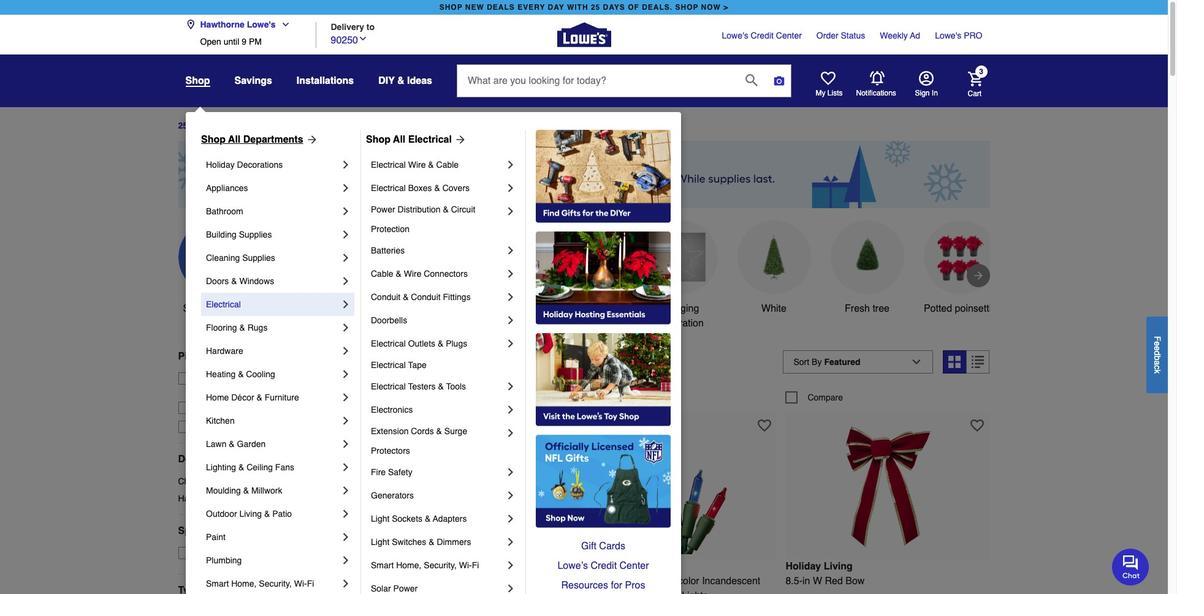 Task type: describe. For each thing, give the bounding box(es) containing it.
home décor & furniture
[[206, 393, 299, 403]]

fans
[[275, 463, 294, 473]]

power distribution & circuit protection link
[[371, 200, 505, 239]]

shop all deals button
[[178, 221, 252, 316]]

chevron right image for home décor & furniture
[[340, 392, 352, 404]]

electrical for electrical testers & tools
[[371, 382, 406, 392]]

paint
[[206, 533, 226, 543]]

pm
[[249, 37, 262, 47]]

chevron right image for electrical testers & tools
[[505, 381, 517, 393]]

0 vertical spatial in
[[449, 357, 461, 374]]

artificial tree button
[[271, 221, 345, 316]]

days
[[190, 121, 211, 131]]

plug- for 100-count 20.62-ft white incandescent plug- in christmas string lights
[[534, 576, 557, 587]]

diy & ideas
[[379, 75, 432, 86]]

lowe's home improvement cart image
[[968, 71, 983, 86]]

light for light sockets & adapters
[[371, 515, 390, 524]]

chevron right image for kitchen
[[340, 415, 352, 427]]

doors
[[206, 277, 229, 286]]

& left rugs
[[239, 323, 245, 333]]

1 shop from the left
[[440, 3, 463, 12]]

25 inside "link"
[[591, 3, 601, 12]]

tree for artificial tree
[[318, 303, 335, 315]]

circuit
[[451, 205, 476, 215]]

hawthorne for hawthorne lowe's & nearby stores
[[197, 386, 238, 396]]

doorbells link
[[371, 309, 505, 332]]

electrical outlets & plugs link
[[371, 332, 505, 356]]

decorations for holiday decorations
[[237, 160, 283, 170]]

>
[[724, 3, 729, 12]]

location image
[[186, 20, 195, 29]]

sale
[[214, 549, 231, 559]]

gift
[[581, 542, 597, 553]]

lowe's credit center
[[722, 31, 802, 40]]

artificial tree
[[281, 303, 335, 315]]

& up led
[[403, 293, 409, 302]]

building
[[206, 230, 237, 240]]

gift cards link
[[536, 537, 671, 557]]

outdoor living & patio link
[[206, 503, 340, 526]]

shop button
[[186, 75, 210, 87]]

chevron right image for plumbing
[[340, 555, 352, 567]]

building supplies link
[[206, 223, 340, 247]]

198 products in holiday decorations
[[360, 357, 607, 374]]

departments element
[[178, 454, 341, 466]]

& right lawn
[[229, 440, 235, 450]]

9
[[242, 37, 247, 47]]

protection
[[371, 224, 410, 234]]

string for multicolor
[[654, 591, 679, 595]]

chevron right image for holiday decorations
[[340, 159, 352, 171]]

lowe's pro link
[[935, 29, 983, 42]]

& left ceiling
[[239, 463, 244, 473]]

w
[[813, 576, 822, 587]]

chevron right image for batteries
[[505, 245, 517, 257]]

Search Query text field
[[457, 65, 736, 97]]

count for 100-count 20.62-ft multicolor incandescent plug-in christmas string lights
[[593, 576, 619, 587]]

patio
[[272, 510, 292, 519]]

electrical up electrical wire & cable link on the top of page
[[408, 134, 452, 145]]

2 vertical spatial delivery
[[216, 422, 247, 432]]

living for holiday living 8.5-in w red bow
[[824, 562, 853, 573]]

wi- for right smart home, security, wi-fi link
[[459, 561, 472, 571]]

solar power link
[[371, 578, 505, 595]]

& inside button
[[269, 386, 275, 396]]

chevron right image for appliances
[[340, 182, 352, 194]]

dimmers
[[437, 538, 471, 548]]

all for departments
[[228, 134, 241, 145]]

deals.
[[642, 3, 673, 12]]

power inside power distribution & circuit protection
[[371, 205, 395, 215]]

fast
[[197, 422, 213, 432]]

weekly ad link
[[880, 29, 921, 42]]

chevron right image for heating & cooling
[[340, 369, 352, 381]]

potted poinsettia
[[924, 303, 997, 315]]

lights for multicolor
[[682, 591, 708, 595]]

ft for white
[[437, 576, 442, 587]]

1 vertical spatial savings
[[477, 303, 512, 315]]

chevron right image for electrical boxes & covers
[[505, 182, 517, 194]]

electrical up 'flooring'
[[206, 300, 241, 310]]

fi for right smart home, security, wi-fi link
[[472, 561, 479, 571]]

moulding
[[206, 486, 241, 496]]

decorations for hanukkah decorations
[[219, 494, 265, 504]]

store
[[217, 374, 237, 384]]

electrical boxes & covers
[[371, 183, 470, 193]]

security, for the leftmost smart home, security, wi-fi link
[[259, 580, 292, 589]]

shop for shop all electrical
[[366, 134, 391, 145]]

smart for right smart home, security, wi-fi link
[[371, 561, 394, 571]]

hawthorne lowe's button
[[186, 12, 295, 37]]

1 vertical spatial departments
[[178, 454, 238, 465]]

chevron right image for generators
[[505, 490, 517, 502]]

security, for right smart home, security, wi-fi link
[[424, 561, 457, 571]]

cable inside 'link'
[[371, 269, 393, 279]]

fire
[[371, 468, 386, 478]]

bathroom
[[206, 207, 243, 216]]

hanging
[[663, 303, 699, 315]]

lights for white
[[446, 591, 473, 595]]

connectors
[[424, 269, 468, 279]]

0 vertical spatial delivery
[[331, 22, 364, 32]]

white inside button
[[762, 303, 787, 315]]

holiday for holiday living
[[557, 303, 590, 315]]

christmas decorations
[[178, 477, 265, 487]]

multicolor
[[658, 576, 700, 587]]

to
[[367, 22, 375, 32]]

chevron right image for cable & wire connectors
[[505, 268, 517, 280]]

count for 100-count 20.62-ft white incandescent plug- in christmas string lights
[[380, 576, 406, 587]]

chevron right image for solar power
[[505, 583, 517, 595]]

tree for fresh tree
[[873, 303, 890, 315]]

100- for 100-count 20.62-ft white incandescent plug- in christmas string lights
[[360, 576, 380, 587]]

1 vertical spatial 25
[[178, 121, 188, 131]]

& inside button
[[397, 75, 405, 86]]

hawthorne lowe's
[[200, 20, 276, 29]]

electrical for electrical boxes & covers
[[371, 183, 406, 193]]

lowe's left the pro
[[935, 31, 962, 40]]

lowe's
[[558, 561, 588, 572]]

protectors
[[371, 446, 410, 456]]

flooring & rugs
[[206, 323, 268, 333]]

hardware link
[[206, 340, 340, 363]]

hardware
[[206, 347, 243, 356]]

plugs
[[446, 339, 467, 349]]

find gifts for the diyer. image
[[536, 130, 671, 223]]

& up electrical boxes & covers link
[[428, 160, 434, 170]]

incandescent for white
[[473, 576, 531, 587]]

fresh tree button
[[831, 221, 904, 316]]

heart outline image
[[971, 419, 985, 433]]

20.62- for multicolor
[[622, 576, 649, 587]]

smart home, security, wi-fi for the leftmost smart home, security, wi-fi link
[[206, 580, 314, 589]]

wire inside 'link'
[[404, 269, 422, 279]]

& inside "link"
[[429, 538, 435, 548]]

home, for right smart home, security, wi-fi link
[[396, 561, 422, 571]]

appliances link
[[206, 177, 340, 200]]

gift cards
[[581, 542, 626, 553]]

chevron right image for building supplies
[[340, 229, 352, 241]]

light switches & dimmers
[[371, 538, 471, 548]]

1001813120 element
[[360, 392, 418, 404]]

installations button
[[297, 70, 354, 92]]

0 horizontal spatial christmas
[[178, 477, 217, 487]]

1 horizontal spatial departments
[[243, 134, 303, 145]]

decorations up 1001813154 element
[[522, 357, 607, 374]]

chevron right image for power distribution & circuit protection
[[505, 205, 517, 218]]

chevron right image for flooring & rugs
[[340, 322, 352, 334]]

on
[[200, 549, 212, 559]]

chevron right image for electrical outlets & plugs
[[505, 338, 517, 350]]

pro
[[964, 31, 983, 40]]

solar power
[[371, 584, 418, 594]]

status
[[841, 31, 865, 40]]

& inside extension cords & surge protectors
[[436, 427, 442, 437]]

2 e from the top
[[1153, 346, 1163, 351]]

chevron right image for cleaning supplies
[[340, 252, 352, 264]]

electrical for electrical tape
[[371, 361, 406, 370]]

1 e from the top
[[1153, 341, 1163, 346]]

doors & windows link
[[206, 270, 340, 293]]

tools
[[446, 382, 466, 392]]

100- for 100-count 20.62-ft multicolor incandescent plug-in christmas string lights
[[573, 576, 593, 587]]

0 vertical spatial deals
[[223, 121, 246, 131]]

products
[[389, 357, 445, 374]]

& right store
[[238, 370, 244, 380]]

boxes
[[408, 183, 432, 193]]

in for holiday living 100-count 20.62-ft multicolor incandescent plug-in christmas string lights
[[596, 591, 604, 595]]

on sale
[[200, 549, 231, 559]]

chevron right image for light switches & dimmers
[[505, 537, 517, 549]]

free
[[197, 374, 214, 384]]

a
[[1153, 361, 1163, 365]]

camera image
[[773, 75, 786, 87]]

electrical wire & cable
[[371, 160, 459, 170]]

hanukkah decorations link
[[178, 493, 341, 505]]

list view image
[[972, 356, 985, 368]]

center for lowe's credit center
[[620, 561, 649, 572]]

compare for 1001813120 element
[[382, 393, 418, 403]]

lowe's home improvement lists image
[[821, 71, 836, 86]]

ad
[[910, 31, 921, 40]]

order status link
[[817, 29, 865, 42]]

chevron right image for moulding & millwork
[[340, 485, 352, 497]]

holiday decorations
[[206, 160, 283, 170]]

lowe's pro
[[935, 31, 983, 40]]

holiday for holiday living 100-count 20.62-ft multicolor incandescent plug-in christmas string lights
[[573, 562, 608, 573]]

fi for the leftmost smart home, security, wi-fi link
[[307, 580, 314, 589]]

center for lowe's credit center
[[776, 31, 802, 40]]

fresh tree
[[845, 303, 890, 315]]

all for deals
[[208, 303, 219, 315]]

chevron right image for electrical wire & cable
[[505, 159, 517, 171]]

flooring & rugs link
[[206, 316, 340, 340]]

1 horizontal spatial cable
[[436, 160, 459, 170]]

1 horizontal spatial pickup
[[239, 374, 265, 384]]

cart
[[968, 89, 982, 98]]

christmas decorations link
[[178, 476, 341, 488]]

resources for pros
[[561, 581, 645, 592]]

0 horizontal spatial smart home, security, wi-fi link
[[206, 573, 340, 595]]

& left tools
[[438, 382, 444, 392]]

moulding & millwork
[[206, 486, 282, 496]]

shop for shop all deals
[[183, 303, 206, 315]]

living for holiday living 100-count 20.62-ft multicolor incandescent plug-in christmas string lights
[[611, 562, 640, 573]]



Task type: locate. For each thing, give the bounding box(es) containing it.
switches
[[392, 538, 426, 548]]

100- inside holiday living 100-count 20.62-ft multicolor incandescent plug-in christmas string lights
[[573, 576, 593, 587]]

1 horizontal spatial fi
[[472, 561, 479, 571]]

christmas up hanukkah
[[178, 477, 217, 487]]

appliances
[[206, 183, 248, 193]]

decorations down shop all departments link
[[237, 160, 283, 170]]

lowe's down ">"
[[722, 31, 749, 40]]

hawthorne down store
[[197, 386, 238, 396]]

power right solar on the bottom left of page
[[393, 584, 418, 594]]

1 count from the left
[[380, 576, 406, 587]]

1 horizontal spatial 20.62-
[[622, 576, 649, 587]]

0 horizontal spatial white
[[445, 576, 470, 587]]

security, up the solar power link
[[424, 561, 457, 571]]

christmas down lowe's credit center
[[607, 591, 651, 595]]

fi down plumbing link
[[307, 580, 314, 589]]

christmas inside holiday living 100-count 20.62-ft white incandescent plug- in christmas string lights
[[371, 591, 415, 595]]

christmas for holiday living 100-count 20.62-ft multicolor incandescent plug-in christmas string lights
[[607, 591, 651, 595]]

chevron right image for conduit & conduit fittings
[[505, 291, 517, 304]]

credit inside lowe's credit center link
[[751, 31, 774, 40]]

electrical inside "link"
[[371, 339, 406, 349]]

& left the patio
[[264, 510, 270, 519]]

covers
[[443, 183, 470, 193]]

hawthorne lowe's & nearby stores
[[197, 386, 329, 396]]

plug- for 100-count 20.62-ft multicolor incandescent plug-in christmas string lights
[[573, 591, 596, 595]]

0 horizontal spatial in
[[360, 591, 368, 595]]

in
[[449, 357, 461, 374], [803, 576, 810, 587]]

tree right fresh on the bottom right of page
[[873, 303, 890, 315]]

0 horizontal spatial savings
[[235, 75, 272, 86]]

lowe's up pm
[[247, 20, 276, 29]]

delivery up lawn & garden
[[216, 422, 247, 432]]

electrical for electrical outlets & plugs
[[371, 339, 406, 349]]

lowe's down free store pickup today at:
[[240, 386, 267, 396]]

supplies for cleaning supplies
[[242, 253, 275, 263]]

tree inside button
[[318, 303, 335, 315]]

nearby
[[277, 386, 304, 396]]

2 horizontal spatial christmas
[[607, 591, 651, 595]]

1 lights from the left
[[446, 591, 473, 595]]

in inside holiday living 8.5-in w red bow
[[803, 576, 810, 587]]

2 incandescent from the left
[[702, 576, 761, 587]]

shop all electrical link
[[366, 132, 467, 147]]

1 vertical spatial delivery
[[223, 351, 261, 362]]

chevron right image for doors & windows
[[340, 275, 352, 288]]

compare
[[382, 393, 418, 403], [595, 393, 630, 403], [808, 393, 843, 403]]

home, down switches
[[396, 561, 422, 571]]

shop left now
[[676, 3, 699, 12]]

1 100- from the left
[[360, 576, 380, 587]]

0 vertical spatial cable
[[436, 160, 459, 170]]

compare for 1001813154 element
[[595, 393, 630, 403]]

2 light from the top
[[371, 538, 390, 548]]

1 horizontal spatial credit
[[751, 31, 774, 40]]

1 vertical spatial smart home, security, wi-fi
[[206, 580, 314, 589]]

1 horizontal spatial arrow right image
[[452, 134, 467, 146]]

building supplies
[[206, 230, 272, 240]]

25
[[591, 3, 601, 12], [178, 121, 188, 131]]

cleaning
[[206, 253, 240, 263]]

lights inside holiday living 100-count 20.62-ft white incandescent plug- in christmas string lights
[[446, 591, 473, 595]]

home décor & furniture link
[[206, 386, 340, 410]]

in inside holiday living 100-count 20.62-ft white incandescent plug- in christmas string lights
[[360, 591, 368, 595]]

0 horizontal spatial string
[[418, 591, 444, 595]]

delivery up 90250
[[331, 22, 364, 32]]

0 horizontal spatial heart outline image
[[545, 419, 559, 433]]

2 horizontal spatial all
[[393, 134, 406, 145]]

2 100- from the left
[[573, 576, 593, 587]]

1 horizontal spatial white
[[762, 303, 787, 315]]

0 horizontal spatial pickup
[[178, 351, 210, 362]]

0 horizontal spatial fi
[[307, 580, 314, 589]]

windows
[[239, 277, 274, 286]]

1 vertical spatial shop
[[183, 303, 206, 315]]

chevron right image for light sockets & adapters
[[505, 513, 517, 526]]

led button
[[365, 221, 438, 316]]

sockets
[[392, 515, 423, 524]]

compare inside 1001813120 element
[[382, 393, 418, 403]]

white button
[[737, 221, 811, 316]]

deals
[[223, 121, 246, 131], [222, 303, 247, 315]]

pickup up 'hawthorne lowe's & nearby stores' button
[[239, 374, 265, 384]]

0 vertical spatial shop
[[186, 75, 210, 86]]

chevron right image for electronics
[[505, 404, 517, 416]]

smart home, security, wi-fi down plumbing link
[[206, 580, 314, 589]]

0 horizontal spatial security,
[[259, 580, 292, 589]]

string inside holiday living 100-count 20.62-ft white incandescent plug- in christmas string lights
[[418, 591, 444, 595]]

0 horizontal spatial all
[[208, 303, 219, 315]]

chevron right image for extension cords & surge protectors
[[505, 427, 517, 440]]

paint link
[[206, 526, 340, 550]]

1 vertical spatial wi-
[[294, 580, 307, 589]]

1 vertical spatial security,
[[259, 580, 292, 589]]

all down 25 days of deals link
[[228, 134, 241, 145]]

chevron right image for smart home, security, wi-fi
[[340, 578, 352, 591]]

decorations inside hanukkah decorations link
[[219, 494, 265, 504]]

light left switches
[[371, 538, 390, 548]]

electrical left tape
[[371, 361, 406, 370]]

safety
[[388, 468, 413, 478]]

deals inside shop all deals button
[[222, 303, 247, 315]]

1 heart outline image from the left
[[545, 419, 559, 433]]

25 right with
[[591, 3, 601, 12]]

1 vertical spatial in
[[803, 576, 810, 587]]

of
[[213, 121, 221, 131]]

0 horizontal spatial count
[[380, 576, 406, 587]]

lighting
[[206, 463, 236, 473]]

2 lights from the left
[[682, 591, 708, 595]]

0 horizontal spatial credit
[[591, 561, 617, 572]]

in for holiday living 100-count 20.62-ft white incandescent plug- in christmas string lights
[[360, 591, 368, 595]]

holiday for holiday decorations
[[206, 160, 235, 170]]

fittings
[[443, 293, 471, 302]]

chevron right image for smart home, security, wi-fi
[[505, 560, 517, 572]]

chevron right image for hardware
[[340, 345, 352, 358]]

0 horizontal spatial arrow right image
[[303, 134, 318, 146]]

décor
[[231, 393, 254, 403]]

departments up the holiday decorations link
[[243, 134, 303, 145]]

center inside lowe's credit center link
[[776, 31, 802, 40]]

holiday inside holiday living 8.5-in w red bow
[[786, 562, 821, 573]]

conduit up led
[[371, 293, 401, 302]]

home, for the leftmost smart home, security, wi-fi link
[[231, 580, 257, 589]]

0 vertical spatial supplies
[[239, 230, 272, 240]]

0 vertical spatial home,
[[396, 561, 422, 571]]

hanukkah decorations
[[178, 494, 265, 504]]

incandescent
[[473, 576, 531, 587], [702, 576, 761, 587]]

visit the lowe's toy shop. image
[[536, 334, 671, 427]]

2 count from the left
[[593, 576, 619, 587]]

installations
[[297, 75, 354, 86]]

2 shop from the left
[[366, 134, 391, 145]]

& inside "link"
[[438, 339, 444, 349]]

shop for shop
[[186, 75, 210, 86]]

compare inside 5013254527 element
[[808, 393, 843, 403]]

wi- down 'dimmers'
[[459, 561, 472, 571]]

20.62- for white
[[409, 576, 437, 587]]

in right "sign"
[[932, 89, 938, 98]]

None search field
[[457, 64, 792, 109]]

wi- down plumbing link
[[294, 580, 307, 589]]

1 horizontal spatial security,
[[424, 561, 457, 571]]

poinsettia
[[955, 303, 997, 315]]

1 tree from the left
[[318, 303, 335, 315]]

0 horizontal spatial smart
[[206, 580, 229, 589]]

holiday living 100-count 20.62-ft multicolor incandescent plug-in christmas string lights
[[573, 562, 761, 595]]

plug- left resources
[[534, 576, 557, 587]]

1 horizontal spatial center
[[776, 31, 802, 40]]

chevron right image for paint
[[340, 532, 352, 544]]

in left solar on the bottom left of page
[[360, 591, 368, 595]]

holiday inside holiday living 100-count 20.62-ft white incandescent plug- in christmas string lights
[[360, 562, 396, 573]]

shop new deals every day with 25 days of deals. shop now > link
[[437, 0, 731, 15]]

generators
[[371, 491, 414, 501]]

1 ft from the left
[[437, 576, 442, 587]]

special offers
[[178, 526, 244, 537]]

tree right artificial
[[318, 303, 335, 315]]

smart down plumbing
[[206, 580, 229, 589]]

arrow right image up the holiday decorations link
[[303, 134, 318, 146]]

1 vertical spatial fi
[[307, 580, 314, 589]]

plug- inside holiday living 100-count 20.62-ft multicolor incandescent plug-in christmas string lights
[[573, 591, 596, 595]]

home
[[206, 393, 229, 403]]

new
[[465, 3, 484, 12]]

living for holiday living 100-count 20.62-ft white incandescent plug- in christmas string lights
[[398, 562, 427, 573]]

supplies for building supplies
[[239, 230, 272, 240]]

delivery up heating & cooling at bottom
[[223, 351, 261, 362]]

chevron right image for fire safety
[[505, 467, 517, 479]]

0 vertical spatial smart
[[371, 561, 394, 571]]

supplies
[[239, 230, 272, 240], [242, 253, 275, 263]]

2 horizontal spatial compare
[[808, 393, 843, 403]]

smart home, security, wi-fi link down paint link on the left bottom
[[206, 573, 340, 595]]

0 vertical spatial fi
[[472, 561, 479, 571]]

chevron right image for electrical
[[340, 299, 352, 311]]

arrow right image inside shop all departments link
[[303, 134, 318, 146]]

& right décor
[[257, 393, 262, 403]]

white inside holiday living 100-count 20.62-ft white incandescent plug- in christmas string lights
[[445, 576, 470, 587]]

0 vertical spatial power
[[371, 205, 395, 215]]

light
[[371, 515, 390, 524], [371, 538, 390, 548]]

in left w
[[803, 576, 810, 587]]

c
[[1153, 365, 1163, 370]]

0 vertical spatial wire
[[408, 160, 426, 170]]

until
[[224, 37, 239, 47]]

tree inside button
[[873, 303, 890, 315]]

shop for shop all departments
[[201, 134, 226, 145]]

wi- for the leftmost smart home, security, wi-fi link
[[294, 580, 307, 589]]

arrow right image for shop all departments
[[303, 134, 318, 146]]

1 vertical spatial wire
[[404, 269, 422, 279]]

1 vertical spatial cable
[[371, 269, 393, 279]]

chevron right image
[[505, 182, 517, 194], [340, 205, 352, 218], [340, 252, 352, 264], [505, 268, 517, 280], [340, 275, 352, 288], [505, 291, 517, 304], [340, 299, 352, 311], [340, 322, 352, 334], [340, 345, 352, 358], [340, 369, 352, 381], [505, 381, 517, 393], [340, 415, 352, 427], [505, 427, 517, 440], [340, 439, 352, 451], [340, 462, 352, 474], [505, 490, 517, 502], [505, 513, 517, 526], [340, 532, 352, 544], [505, 537, 517, 549], [340, 578, 352, 591]]

holiday living button
[[551, 221, 625, 316]]

1 vertical spatial supplies
[[242, 253, 275, 263]]

in
[[932, 89, 938, 98], [360, 591, 368, 595], [596, 591, 604, 595]]

& right "boxes"
[[434, 183, 440, 193]]

plug- down lowe's
[[573, 591, 596, 595]]

b
[[1153, 356, 1163, 361]]

chevron right image for lawn & garden
[[340, 439, 352, 451]]

decorations inside the holiday decorations link
[[237, 160, 283, 170]]

light down generators
[[371, 515, 390, 524]]

with
[[567, 3, 588, 12]]

2 heart outline image from the left
[[758, 419, 772, 433]]

testers
[[408, 382, 436, 392]]

ft inside holiday living 100-count 20.62-ft white incandescent plug- in christmas string lights
[[437, 576, 442, 587]]

departments down lawn
[[178, 454, 238, 465]]

plug- inside holiday living 100-count 20.62-ft white incandescent plug- in christmas string lights
[[534, 576, 557, 587]]

electrical outlets & plugs
[[371, 339, 467, 349]]

string right the solar power
[[418, 591, 444, 595]]

string for white
[[418, 591, 444, 595]]

kitchen
[[206, 416, 235, 426]]

2 compare from the left
[[595, 393, 630, 403]]

living for outdoor living & patio
[[239, 510, 262, 519]]

2 tree from the left
[[873, 303, 890, 315]]

0 horizontal spatial tree
[[318, 303, 335, 315]]

electrical left "boxes"
[[371, 183, 406, 193]]

1 vertical spatial home,
[[231, 580, 257, 589]]

0 horizontal spatial compare
[[382, 393, 418, 403]]

savings
[[235, 75, 272, 86], [477, 303, 512, 315]]

& up heating
[[213, 351, 220, 362]]

0 horizontal spatial incandescent
[[473, 576, 531, 587]]

holiday hosting essentials. image
[[536, 232, 671, 325]]

delivery
[[331, 22, 364, 32], [223, 351, 261, 362], [216, 422, 247, 432]]

& right doors
[[231, 277, 237, 286]]

chevron right image for doorbells
[[505, 315, 517, 327]]

0 horizontal spatial plug-
[[534, 576, 557, 587]]

sign in
[[915, 89, 938, 98]]

in inside button
[[932, 89, 938, 98]]

grid view image
[[949, 356, 961, 368]]

hawthorne for hawthorne lowe's
[[200, 20, 245, 29]]

officially licensed n f l gifts. shop now. image
[[536, 435, 671, 529]]

1 vertical spatial smart
[[206, 580, 229, 589]]

d
[[1153, 351, 1163, 356]]

0 horizontal spatial lights
[[446, 591, 473, 595]]

0 vertical spatial hawthorne
[[200, 20, 245, 29]]

incandescent for multicolor
[[702, 576, 761, 587]]

shop inside button
[[183, 303, 206, 315]]

1 conduit from the left
[[371, 293, 401, 302]]

string inside holiday living 100-count 20.62-ft multicolor incandescent plug-in christmas string lights
[[654, 591, 679, 595]]

electrical boxes & covers link
[[371, 177, 505, 200]]

lowe's home improvement account image
[[919, 71, 934, 86]]

smart for the leftmost smart home, security, wi-fi link
[[206, 580, 229, 589]]

1 arrow right image from the left
[[303, 134, 318, 146]]

& left 'dimmers'
[[429, 538, 435, 548]]

fi up the solar power link
[[472, 561, 479, 571]]

0 vertical spatial plug-
[[534, 576, 557, 587]]

0 horizontal spatial savings button
[[235, 70, 272, 92]]

1 horizontal spatial savings button
[[458, 221, 531, 316]]

25 days of deals. shop new deals every day. while supplies last. image
[[178, 141, 990, 208]]

holiday for holiday living 100-count 20.62-ft white incandescent plug- in christmas string lights
[[360, 562, 396, 573]]

arrow right image
[[303, 134, 318, 146], [452, 134, 467, 146]]

living inside holiday living 100-count 20.62-ft white incandescent plug- in christmas string lights
[[398, 562, 427, 573]]

lights inside holiday living 100-count 20.62-ft multicolor incandescent plug-in christmas string lights
[[682, 591, 708, 595]]

smart home, security, wi-fi for right smart home, security, wi-fi link
[[371, 561, 479, 571]]

& left circuit
[[443, 205, 449, 215]]

credit for lowe's
[[591, 561, 617, 572]]

search image
[[746, 74, 758, 86]]

garden
[[237, 440, 266, 450]]

lowe's credit center
[[558, 561, 649, 572]]

for
[[611, 581, 623, 592]]

1001813154 element
[[573, 392, 630, 404]]

millwork
[[251, 486, 282, 496]]

cleaning supplies link
[[206, 247, 340, 270]]

0 vertical spatial departments
[[243, 134, 303, 145]]

decorations down the lighting & ceiling fans
[[219, 477, 265, 487]]

today
[[268, 374, 290, 384]]

20.62- inside holiday living 100-count 20.62-ft white incandescent plug- in christmas string lights
[[409, 576, 437, 587]]

chevron right image for lighting & ceiling fans
[[340, 462, 352, 474]]

chevron right image for bathroom
[[340, 205, 352, 218]]

cooling
[[246, 370, 275, 380]]

lowe's home improvement notification center image
[[870, 71, 885, 86]]

count down lowe's credit center
[[593, 576, 619, 587]]

0 horizontal spatial departments
[[178, 454, 238, 465]]

cable down batteries
[[371, 269, 393, 279]]

& left plugs
[[438, 339, 444, 349]]

shop
[[186, 75, 210, 86], [183, 303, 206, 315]]

1 incandescent from the left
[[473, 576, 531, 587]]

0 vertical spatial wi-
[[459, 561, 472, 571]]

1 horizontal spatial 100-
[[573, 576, 593, 587]]

center left order
[[776, 31, 802, 40]]

& left millwork
[[243, 486, 249, 496]]

compare inside 1001813154 element
[[595, 393, 630, 403]]

ft for multicolor
[[649, 576, 655, 587]]

0 vertical spatial pickup
[[178, 351, 210, 362]]

chat invite button image
[[1113, 549, 1150, 586]]

arrow right image for shop all electrical
[[452, 134, 467, 146]]

all for electrical
[[393, 134, 406, 145]]

cable up covers
[[436, 160, 459, 170]]

incandescent inside holiday living 100-count 20.62-ft multicolor incandescent plug-in christmas string lights
[[702, 576, 761, 587]]

ideas
[[407, 75, 432, 86]]

hanging decoration button
[[644, 221, 718, 331]]

1 light from the top
[[371, 515, 390, 524]]

1 vertical spatial deals
[[222, 303, 247, 315]]

now
[[701, 3, 721, 12]]

1 vertical spatial credit
[[591, 561, 617, 572]]

lawn & garden
[[206, 440, 266, 450]]

open
[[200, 37, 221, 47]]

hawthorne lowe's & nearby stores button
[[197, 385, 329, 397]]

0 vertical spatial center
[[776, 31, 802, 40]]

e up d
[[1153, 341, 1163, 346]]

1 vertical spatial power
[[393, 584, 418, 594]]

0 horizontal spatial home,
[[231, 580, 257, 589]]

supplies up the windows
[[242, 253, 275, 263]]

chevron right image for outdoor living & patio
[[340, 508, 352, 521]]

1 horizontal spatial home,
[[396, 561, 422, 571]]

smart home, security, wi-fi down light switches & dimmers
[[371, 561, 479, 571]]

0 horizontal spatial smart home, security, wi-fi
[[206, 580, 314, 589]]

holiday for holiday living 8.5-in w red bow
[[786, 562, 821, 573]]

shop left new at the top of the page
[[440, 3, 463, 12]]

1 horizontal spatial smart
[[371, 561, 394, 571]]

2 horizontal spatial in
[[932, 89, 938, 98]]

electrical for electrical wire & cable
[[371, 160, 406, 170]]

count inside holiday living 100-count 20.62-ft multicolor incandescent plug-in christmas string lights
[[593, 576, 619, 587]]

1 horizontal spatial string
[[654, 591, 679, 595]]

1 vertical spatial light
[[371, 538, 390, 548]]

fire safety link
[[371, 461, 505, 484]]

2 arrow right image from the left
[[452, 134, 467, 146]]

arrow right image
[[972, 270, 985, 282]]

& inside power distribution & circuit protection
[[443, 205, 449, 215]]

1 vertical spatial pickup
[[239, 374, 265, 384]]

0 vertical spatial credit
[[751, 31, 774, 40]]

lowe's home improvement logo image
[[557, 8, 611, 62]]

arrow right image up electrical wire & cable link on the top of page
[[452, 134, 467, 146]]

fast delivery
[[197, 422, 247, 432]]

home, down plumbing
[[231, 580, 257, 589]]

&
[[397, 75, 405, 86], [428, 160, 434, 170], [434, 183, 440, 193], [443, 205, 449, 215], [396, 269, 402, 279], [231, 277, 237, 286], [403, 293, 409, 302], [239, 323, 245, 333], [438, 339, 444, 349], [213, 351, 220, 362], [238, 370, 244, 380], [438, 382, 444, 392], [269, 386, 275, 396], [257, 393, 262, 403], [436, 427, 442, 437], [229, 440, 235, 450], [239, 463, 244, 473], [243, 486, 249, 496], [264, 510, 270, 519], [425, 515, 431, 524], [429, 538, 435, 548]]

chevron down image
[[276, 20, 290, 29]]

& down today
[[269, 386, 275, 396]]

decorations up 'outdoor living & patio'
[[219, 494, 265, 504]]

chevron down image
[[358, 33, 368, 43]]

credit up search icon
[[751, 31, 774, 40]]

compare for 5013254527 element
[[808, 393, 843, 403]]

1 horizontal spatial incandescent
[[702, 576, 761, 587]]

1 vertical spatial savings button
[[458, 221, 531, 316]]

lighting & ceiling fans link
[[206, 456, 340, 480]]

light inside "link"
[[371, 538, 390, 548]]

2 string from the left
[[654, 591, 679, 595]]

in inside holiday living 100-count 20.62-ft multicolor incandescent plug-in christmas string lights
[[596, 591, 604, 595]]

0 vertical spatial white
[[762, 303, 787, 315]]

0 vertical spatial savings
[[235, 75, 272, 86]]

0 horizontal spatial in
[[449, 357, 461, 374]]

& down batteries
[[396, 269, 402, 279]]

moulding & millwork link
[[206, 480, 340, 503]]

decorations inside christmas decorations link
[[219, 477, 265, 487]]

conduit & conduit fittings
[[371, 293, 471, 302]]

shop down "25 days of deals" in the top of the page
[[201, 134, 226, 145]]

electrical down doorbells
[[371, 339, 406, 349]]

holiday inside holiday living 100-count 20.62-ft multicolor incandescent plug-in christmas string lights
[[573, 562, 608, 573]]

0 horizontal spatial shop
[[201, 134, 226, 145]]

flooring
[[206, 323, 237, 333]]

count inside holiday living 100-count 20.62-ft white incandescent plug- in christmas string lights
[[380, 576, 406, 587]]

& right the cords
[[436, 427, 442, 437]]

incandescent inside holiday living 100-count 20.62-ft white incandescent plug- in christmas string lights
[[473, 576, 531, 587]]

20.62- inside holiday living 100-count 20.62-ft multicolor incandescent plug-in christmas string lights
[[622, 576, 649, 587]]

1 horizontal spatial heart outline image
[[758, 419, 772, 433]]

heart outline image
[[545, 419, 559, 433], [758, 419, 772, 433]]

center up pros
[[620, 561, 649, 572]]

1 horizontal spatial ft
[[649, 576, 655, 587]]

extension
[[371, 427, 409, 437]]

distribution
[[398, 205, 441, 215]]

deals right of
[[223, 121, 246, 131]]

light for light switches & dimmers
[[371, 538, 390, 548]]

credit for lowe's
[[751, 31, 774, 40]]

1 shop from the left
[[201, 134, 226, 145]]

electrical tape link
[[371, 356, 517, 375]]

decorations for christmas decorations
[[219, 477, 265, 487]]

ft inside holiday living 100-count 20.62-ft multicolor incandescent plug-in christmas string lights
[[649, 576, 655, 587]]

surge
[[445, 427, 467, 437]]

tape
[[408, 361, 427, 370]]

cleaning supplies
[[206, 253, 275, 263]]

credit up resources for pros link
[[591, 561, 617, 572]]

shop up 'electrical wire & cable'
[[366, 134, 391, 145]]

electrical down shop all electrical
[[371, 160, 406, 170]]

1 horizontal spatial compare
[[595, 393, 630, 403]]

plumbing
[[206, 556, 242, 566]]

supplies up cleaning supplies on the top left of page
[[239, 230, 272, 240]]

conduit down cable & wire connectors
[[411, 293, 441, 302]]

& right diy
[[397, 75, 405, 86]]

0 horizontal spatial 20.62-
[[409, 576, 437, 587]]

0 vertical spatial 25
[[591, 3, 601, 12]]

1 horizontal spatial in
[[596, 591, 604, 595]]

outdoor
[[206, 510, 237, 519]]

center inside lowe's credit center link
[[620, 561, 649, 572]]

e up b
[[1153, 346, 1163, 351]]

holiday living
[[557, 303, 618, 315]]

savings up 198 products in holiday decorations
[[477, 303, 512, 315]]

shop
[[440, 3, 463, 12], [676, 3, 699, 12]]

living inside holiday living 100-count 20.62-ft multicolor incandescent plug-in christmas string lights
[[611, 562, 640, 573]]

1 horizontal spatial wi-
[[459, 561, 472, 571]]

1 horizontal spatial shop
[[366, 134, 391, 145]]

1 compare from the left
[[382, 393, 418, 403]]

doorbells
[[371, 316, 407, 326]]

christmas inside holiday living 100-count 20.62-ft multicolor incandescent plug-in christmas string lights
[[607, 591, 651, 595]]

1 vertical spatial hawthorne
[[197, 386, 238, 396]]

0 vertical spatial savings button
[[235, 70, 272, 92]]

arrow right image inside shop all electrical link
[[452, 134, 467, 146]]

lights down 'dimmers'
[[446, 591, 473, 595]]

holiday living 100-count 20.62-ft white incandescent plug- in christmas string lights
[[360, 562, 557, 595]]

1 vertical spatial center
[[620, 561, 649, 572]]

power up 'protection'
[[371, 205, 395, 215]]

1 string from the left
[[418, 591, 444, 595]]

living inside holiday living 8.5-in w red bow
[[824, 562, 853, 573]]

25 left days
[[178, 121, 188, 131]]

shop all departments link
[[201, 132, 318, 147]]

1 vertical spatial white
[[445, 576, 470, 587]]

smart up solar on the bottom left of page
[[371, 561, 394, 571]]

living for holiday living
[[593, 303, 618, 315]]

cable
[[436, 160, 459, 170], [371, 269, 393, 279]]

hanukkah
[[178, 494, 217, 504]]

hawthorne up open until 9 pm
[[200, 20, 245, 29]]

1 20.62- from the left
[[409, 576, 437, 587]]

conduit & conduit fittings link
[[371, 286, 505, 309]]

lights down multicolor
[[682, 591, 708, 595]]

0 horizontal spatial 100-
[[360, 576, 380, 587]]

christmas down switches
[[371, 591, 415, 595]]

100- inside holiday living 100-count 20.62-ft white incandescent plug- in christmas string lights
[[360, 576, 380, 587]]

chevron right image
[[340, 159, 352, 171], [505, 159, 517, 171], [340, 182, 352, 194], [505, 205, 517, 218], [340, 229, 352, 241], [505, 245, 517, 257], [505, 315, 517, 327], [505, 338, 517, 350], [340, 392, 352, 404], [505, 404, 517, 416], [505, 467, 517, 479], [340, 485, 352, 497], [340, 508, 352, 521], [340, 555, 352, 567], [505, 560, 517, 572], [505, 583, 517, 595]]

savings down pm
[[235, 75, 272, 86]]

all inside button
[[208, 303, 219, 315]]

christmas for holiday living 100-count 20.62-ft white incandescent plug- in christmas string lights
[[371, 591, 415, 595]]

1 horizontal spatial in
[[803, 576, 810, 587]]

pickup up "free"
[[178, 351, 210, 362]]

wi-
[[459, 561, 472, 571], [294, 580, 307, 589]]

& right sockets
[[425, 515, 431, 524]]

security, down plumbing link
[[259, 580, 292, 589]]

all up 'electrical wire & cable'
[[393, 134, 406, 145]]

2 20.62- from the left
[[622, 576, 649, 587]]

2 shop from the left
[[676, 3, 699, 12]]

1 horizontal spatial smart home, security, wi-fi link
[[371, 554, 505, 578]]

& inside 'link'
[[396, 269, 402, 279]]

5013254527 element
[[786, 392, 843, 404]]

2 ft from the left
[[649, 576, 655, 587]]

holiday inside button
[[557, 303, 590, 315]]

2 conduit from the left
[[411, 293, 441, 302]]

3 compare from the left
[[808, 393, 843, 403]]

electrical testers & tools link
[[371, 375, 505, 399]]

0 horizontal spatial ft
[[437, 576, 442, 587]]

credit inside lowe's credit center link
[[591, 561, 617, 572]]

1 horizontal spatial count
[[593, 576, 619, 587]]

1 horizontal spatial savings
[[477, 303, 512, 315]]

in down plugs
[[449, 357, 461, 374]]

living inside button
[[593, 303, 618, 315]]

1 horizontal spatial all
[[228, 134, 241, 145]]

wire up "boxes"
[[408, 160, 426, 170]]



Task type: vqa. For each thing, say whether or not it's contained in the screenshot.
pm
yes



